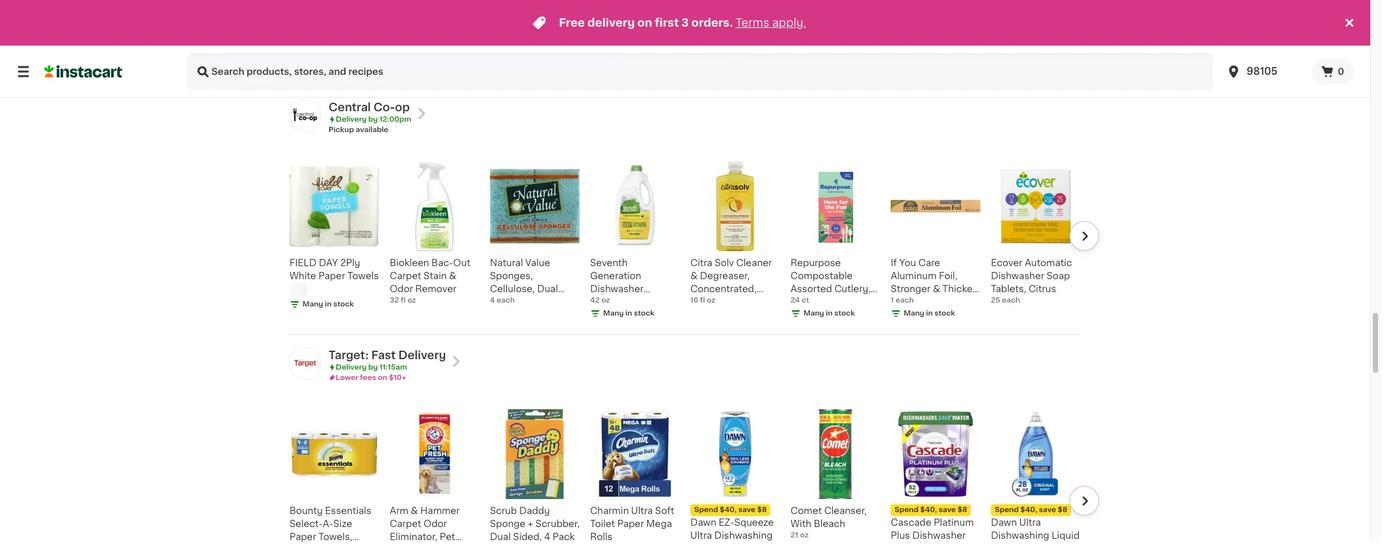Task type: describe. For each thing, give the bounding box(es) containing it.
$8 for dawn ultra dishwashing liqui
[[1058, 506, 1068, 513]]

aluminum inside if you care aluminum foil, stronger & thicker, 50 square feet
[[891, 271, 937, 280]]

pack
[[553, 532, 575, 541]]

and
[[290, 23, 307, 32]]

eliminator,
[[390, 532, 438, 541]]

towels inside coronet 9.5 x 9.125 natural multifold towels 250 each
[[691, 36, 722, 45]]

arm & hammer carpet odor eliminator, p link
[[390, 409, 480, 542]]

500 ct link
[[390, 0, 480, 45]]

& inside biokleen bac-out carpet stain & odor remover 32 fl oz
[[449, 271, 457, 280]]

dart for dart solo paper hot drink cups
[[791, 10, 811, 19]]

0 horizontal spatial 500
[[390, 36, 405, 43]]

mega
[[647, 519, 672, 528]]

item carousel region for central co-op
[[271, 156, 1100, 329]]

cutlery,
[[835, 284, 871, 293]]

repurpose compostable assorted cutlery, 24 ct
[[791, 258, 871, 306]]

value
[[526, 258, 550, 267]]

stock for repurpose compostable assorted cutlery, 24 ct
[[835, 310, 855, 317]]

degreaser,
[[700, 271, 750, 280]]

day
[[319, 258, 338, 267]]

paper inside bounty essentials select-a-size paper towel
[[290, 532, 316, 541]]

paper inside ultra soft plus 2 ply ultra soft plus toilet paper 24 ct
[[918, 36, 945, 45]]

x
[[747, 10, 754, 19]]

target: fast delivery
[[329, 350, 446, 360]]

dart for dart 16 ounce white cups
[[490, 10, 510, 19]]

11:15am
[[380, 364, 407, 371]]

you
[[900, 258, 917, 267]]

ounce
[[525, 10, 556, 19]]

drink
[[810, 23, 834, 32]]

dishwashing
[[992, 531, 1050, 540]]

free delivery on first 3 orders. terms apply.
[[559, 18, 807, 28]]

1 vertical spatial plus
[[937, 23, 956, 32]]

natural inside coronet 9.5 x 9.125 natural multifold towels 250 each
[[691, 23, 724, 32]]

in for dart solo paper hot drink cups
[[826, 49, 833, 56]]

$10+
[[389, 374, 406, 381]]

delivery
[[588, 18, 635, 28]]

cups for dart
[[837, 23, 861, 32]]

50 inside if you care aluminum foil, stronger & thicker, 50 square feet
[[891, 297, 904, 306]]

solo
[[813, 10, 834, 19]]

seventh
[[591, 258, 628, 267]]

dual inside scrub daddy sponge + scrubber, dual sided, 4 pack
[[490, 532, 511, 541]]

thicker,
[[943, 284, 979, 293]]

if you care aluminum foil, stronger & thicker, 50 square feet
[[891, 258, 979, 306]]

sheets
[[992, 36, 1023, 45]]

comet cleanser, with bleach 21 oz
[[791, 506, 867, 539]]

stock for dart solo paper hot drink cups
[[835, 49, 855, 56]]

arm & hammer carpet odor eliminator, p
[[390, 506, 460, 542]]

item carousel region containing dawn manual pot and pan detergent dish soap
[[290, 0, 1100, 81]]

2 horizontal spatial 16
[[691, 297, 699, 304]]

$40, for ez-
[[720, 506, 737, 513]]

each inside dart 16 ounce white cups 50 each
[[502, 36, 520, 43]]

2 98105 button from the left
[[1227, 53, 1305, 90]]

spend for dawn ultra dishwashing liqui
[[995, 506, 1019, 513]]

automatic
[[1025, 258, 1073, 267]]

in for field day 2ply white paper towels
[[325, 301, 332, 308]]

0
[[1339, 67, 1345, 76]]

50 inside dart 16 ounce white cups 50 each
[[490, 36, 500, 43]]

charmin
[[591, 506, 629, 515]]

dawn manual pot and pan detergent dish soap 1 gal
[[290, 10, 375, 56]]

scent
[[624, 310, 651, 319]]

dishwasher for seventh
[[591, 284, 644, 293]]

coronet
[[691, 10, 728, 19]]

essentials
[[325, 506, 372, 515]]

orders.
[[692, 18, 733, 28]]

stock for field day 2ply white paper towels
[[334, 301, 354, 308]]

cascade
[[891, 518, 932, 527]]

in for if you care aluminum foil, stronger & thicker, 50 square feet
[[927, 310, 933, 317]]

if
[[891, 258, 898, 267]]

500 inside reynolds aluminum foil sheets 500 ct
[[992, 49, 1006, 56]]

valencia
[[691, 297, 729, 306]]

scrub daddy sponge + scrubber, dual sided, 4 pack link
[[490, 409, 580, 542]]

available
[[356, 126, 389, 133]]

each inside ecover automatic dishwasher soap tablets, citrus 25 each
[[1003, 297, 1021, 304]]

target:
[[329, 350, 369, 360]]

odor inside "arm & hammer carpet odor eliminator, p"
[[424, 519, 447, 528]]

ultra inside spend $40, save $8 dawn ez-squeeze ultra dishwashin
[[691, 531, 712, 540]]

feet
[[941, 297, 961, 306]]

spend $40, save $8 cascade platinum plus dishwashe
[[891, 506, 974, 542]]

free
[[559, 18, 585, 28]]

0 vertical spatial soft
[[915, 10, 935, 19]]

dawn for dawn ultra dishwashing liqui
[[992, 518, 1018, 527]]

cups for apc
[[624, 23, 648, 32]]

& inside "arm & hammer carpet odor eliminator, p"
[[411, 506, 418, 515]]

hot
[[791, 23, 808, 32]]

citrus
[[1029, 284, 1057, 293]]

bleach
[[814, 519, 846, 528]]

compostable
[[791, 271, 853, 280]]

ct inside apc apc 16 oz plastic cups 50 ct
[[602, 36, 610, 43]]

bounty essentials select-a-size paper towel link
[[290, 409, 380, 542]]

field
[[290, 258, 317, 267]]

12:00pm
[[380, 116, 412, 123]]

50 inside dart solo paper hot drink cups 50 each
[[791, 36, 801, 43]]

4 each
[[490, 297, 515, 304]]

many for dart solo paper hot drink cups
[[804, 49, 825, 56]]

many for if you care aluminum foil, stronger & thicker, 50 square feet
[[904, 310, 925, 317]]

ply
[[966, 10, 981, 19]]

sponge
[[490, 519, 526, 528]]

many in stock for field day 2ply white paper towels
[[303, 301, 354, 308]]

ecover
[[992, 258, 1023, 267]]

98105
[[1247, 66, 1278, 76]]

0 vertical spatial 4
[[490, 297, 495, 304]]

cups inside dart 16 ounce white cups 50 each
[[519, 23, 543, 32]]

1 horizontal spatial 1
[[891, 297, 894, 304]]

a-
[[323, 519, 334, 528]]

$8 for dawn ez-squeeze ultra dishwashin
[[758, 506, 767, 513]]

plus inside spend $40, save $8 cascade platinum plus dishwashe
[[891, 531, 911, 540]]

oz down concentrated,
[[707, 297, 716, 304]]

on for fees
[[378, 374, 387, 381]]

citra solv cleaner & degreaser, concentrated, valencia orange
[[691, 258, 772, 306]]

citra
[[691, 258, 713, 267]]

multifold
[[726, 23, 767, 32]]

many in stock for dart 16 ounce white cups
[[503, 49, 555, 56]]

sided,
[[513, 532, 542, 541]]

spend for cascade platinum plus dishwashe
[[895, 506, 919, 513]]

24 ct
[[791, 297, 810, 304]]

ct inside ultra soft plus 2 ply ultra soft plus toilet paper 24 ct
[[902, 49, 910, 56]]

reynolds
[[992, 10, 1035, 19]]

oz inside 'comet cleanser, with bleach 21 oz'
[[801, 532, 809, 539]]

comet
[[791, 506, 822, 515]]

pickup available
[[329, 126, 389, 133]]

1 inside dawn manual pot and pan detergent dish soap 1 gal
[[290, 49, 293, 56]]

2ply
[[341, 258, 360, 267]]

scrub daddy sponge + scrubber, dual sided, 4 pack
[[490, 506, 580, 541]]

target: fast delivery image
[[290, 348, 321, 379]]

delivery for central co-op
[[336, 116, 367, 123]]

many for field day 2ply white paper towels
[[303, 301, 323, 308]]

oz right 42
[[602, 297, 610, 304]]

pot
[[354, 10, 369, 19]]

size
[[334, 519, 352, 528]]

gal
[[295, 49, 306, 56]]

stronger
[[891, 284, 931, 293]]

1 vertical spatial delivery
[[399, 350, 446, 360]]

central co-op
[[329, 102, 410, 112]]

lower
[[336, 374, 359, 381]]

on for delivery
[[638, 18, 653, 28]]

each inside coronet 9.5 x 9.125 natural multifold towels 250 each
[[707, 49, 725, 56]]

concentrated,
[[691, 284, 757, 293]]

$8 for cascade platinum plus dishwashe
[[958, 506, 968, 513]]

ultra soft plus 2 ply ultra soft plus toilet paper 24 ct
[[891, 10, 981, 56]]

ultra inside spend $40, save $8 dawn ultra dishwashing liqui
[[1020, 518, 1042, 527]]

out
[[454, 258, 471, 267]]



Task type: locate. For each thing, give the bounding box(es) containing it.
16 fl oz
[[691, 297, 716, 304]]

dart up 'hot'
[[791, 10, 811, 19]]

0 horizontal spatial dawn
[[290, 10, 316, 19]]

cups down 'ounce'
[[519, 23, 543, 32]]

many down 42 oz
[[604, 310, 624, 317]]

3 cups from the left
[[837, 23, 861, 32]]

0 vertical spatial carpet
[[390, 271, 422, 280]]

0 vertical spatial on
[[638, 18, 653, 28]]

3 $8 from the left
[[1058, 506, 1068, 513]]

32
[[390, 297, 399, 304]]

1 horizontal spatial 4
[[544, 532, 551, 541]]

spend $40, save $8 dawn ultra dishwashing liqui
[[992, 506, 1080, 542]]

fl inside biokleen bac-out carpet stain & odor remover 32 fl oz
[[401, 297, 406, 304]]

save inside spend $40, save $8 cascade platinum plus dishwashe
[[939, 506, 956, 513]]

stock down dart 16 ounce white cups 50 each
[[534, 49, 555, 56]]

1 left gal
[[290, 49, 293, 56]]

2 horizontal spatial save
[[1040, 506, 1057, 513]]

& down citra
[[691, 271, 698, 280]]

seventh generation dishwasher detergent gel lemon scent
[[591, 258, 655, 319]]

save for platinum
[[939, 506, 956, 513]]

ultra inside charmin ultra soft toilet paper mega rolls
[[632, 506, 653, 515]]

2 $40, from the left
[[921, 506, 938, 513]]

hammer
[[421, 506, 460, 515]]

generation
[[591, 271, 642, 280]]

fl
[[401, 297, 406, 304], [700, 297, 705, 304]]

spend inside spend $40, save $8 dawn ez-squeeze ultra dishwashin
[[695, 506, 719, 513]]

soap down pan
[[313, 36, 336, 45]]

24 inside repurpose compostable assorted cutlery, 24 ct
[[791, 297, 803, 306]]

white for dart
[[490, 23, 517, 32]]

0 horizontal spatial $8
[[758, 506, 767, 513]]

dishwasher for ecover
[[992, 271, 1045, 280]]

each inside dart solo paper hot drink cups 50 each
[[803, 36, 821, 43]]

many in stock for dart solo paper hot drink cups
[[804, 49, 855, 56]]

3
[[682, 18, 689, 28]]

2 horizontal spatial dawn
[[992, 518, 1018, 527]]

1 horizontal spatial white
[[490, 23, 517, 32]]

1 vertical spatial dishwasher
[[591, 284, 644, 293]]

1 horizontal spatial 16
[[633, 10, 643, 19]]

many in stock for if you care aluminum foil, stronger & thicker, 50 square feet
[[904, 310, 956, 317]]

1 horizontal spatial aluminum
[[992, 23, 1037, 32]]

& down out
[[449, 271, 457, 280]]

dawn left ez-
[[691, 518, 717, 527]]

50 inside apc apc 16 oz plastic cups 50 ct
[[591, 36, 600, 43]]

in for repurpose compostable assorted cutlery, 24 ct
[[826, 310, 833, 317]]

apply.
[[773, 18, 807, 28]]

$40, up cascade
[[921, 506, 938, 513]]

$40, inside spend $40, save $8 cascade platinum plus dishwashe
[[921, 506, 938, 513]]

soap inside ecover automatic dishwasher soap tablets, citrus 25 each
[[1047, 271, 1071, 280]]

1 vertical spatial on
[[378, 374, 387, 381]]

apc
[[613, 10, 631, 19]]

50 down 'hot'
[[791, 36, 801, 43]]

in down assorted at bottom right
[[826, 310, 833, 317]]

1 horizontal spatial dishwasher
[[992, 271, 1045, 280]]

2 fl from the left
[[700, 297, 705, 304]]

1 vertical spatial item carousel region
[[271, 156, 1100, 329]]

16 left oz
[[633, 10, 643, 19]]

on left first
[[638, 18, 653, 28]]

2 horizontal spatial cups
[[837, 23, 861, 32]]

many in stock down field day 2ply white paper towels
[[303, 301, 354, 308]]

$40, inside spend $40, save $8 dawn ultra dishwashing liqui
[[1021, 506, 1038, 513]]

toilet inside ultra soft plus 2 ply ultra soft plus toilet paper 24 ct
[[891, 36, 916, 45]]

2 carpet from the top
[[390, 519, 422, 528]]

many in stock down square
[[904, 310, 956, 317]]

0 vertical spatial natural
[[691, 23, 724, 32]]

1 horizontal spatial dawn
[[691, 518, 717, 527]]

aluminum up stronger
[[891, 271, 937, 280]]

cups right drink
[[837, 23, 861, 32]]

cups inside apc apc 16 oz plastic cups 50 ct
[[624, 23, 648, 32]]

many down 24 ct
[[804, 310, 825, 317]]

in for seventh generation dishwasher detergent gel lemon scent
[[626, 310, 633, 317]]

soap inside dawn manual pot and pan detergent dish soap 1 gal
[[313, 36, 336, 45]]

16 inside dart 16 ounce white cups 50 each
[[513, 10, 523, 19]]

1 cups from the left
[[519, 23, 543, 32]]

0 horizontal spatial on
[[378, 374, 387, 381]]

delivery up lower
[[336, 364, 367, 371]]

1 horizontal spatial toilet
[[891, 36, 916, 45]]

assorted
[[791, 284, 833, 293]]

spend for dawn ez-squeeze ultra dishwashin
[[695, 506, 719, 513]]

0 horizontal spatial white
[[290, 271, 316, 280]]

apc apc 16 oz plastic cups 50 ct
[[591, 10, 658, 43]]

odor down hammer
[[424, 519, 447, 528]]

ct inside repurpose compostable assorted cutlery, 24 ct
[[805, 297, 814, 306]]

1 vertical spatial by
[[368, 364, 378, 371]]

surface
[[490, 297, 526, 306]]

1 horizontal spatial soap
[[1047, 271, 1071, 280]]

1 horizontal spatial dart
[[791, 10, 811, 19]]

0 horizontal spatial 16
[[513, 10, 523, 19]]

$8 inside spend $40, save $8 cascade platinum plus dishwashe
[[958, 506, 968, 513]]

spend inside spend $40, save $8 dawn ultra dishwashing liqui
[[995, 506, 1019, 513]]

gel
[[640, 297, 655, 306]]

42 oz
[[591, 297, 610, 304]]

4 inside scrub daddy sponge + scrubber, dual sided, 4 pack
[[544, 532, 551, 541]]

1 vertical spatial detergent
[[591, 297, 637, 306]]

25
[[992, 297, 1001, 304]]

0 vertical spatial towels
[[691, 36, 722, 45]]

0 vertical spatial delivery
[[336, 116, 367, 123]]

3 spend from the left
[[995, 506, 1019, 513]]

2 vertical spatial soft
[[656, 506, 675, 515]]

in for dart 16 ounce white cups
[[526, 49, 532, 56]]

0 horizontal spatial dishwasher
[[591, 284, 644, 293]]

carpet for arm
[[390, 519, 422, 528]]

2 cups from the left
[[624, 23, 648, 32]]

dawn inside spend $40, save $8 dawn ez-squeeze ultra dishwashin
[[691, 518, 717, 527]]

1 vertical spatial 4
[[544, 532, 551, 541]]

many down dart 16 ounce white cups 50 each
[[503, 49, 524, 56]]

paper inside charmin ultra soft toilet paper mega rolls
[[618, 519, 644, 528]]

1
[[290, 49, 293, 56], [891, 297, 894, 304]]

stain
[[424, 271, 447, 280]]

foil,
[[939, 271, 958, 280]]

cleanser,
[[825, 506, 867, 515]]

2 horizontal spatial $40,
[[1021, 506, 1038, 513]]

lower fees on $10+
[[336, 374, 406, 381]]

0 horizontal spatial aluminum
[[891, 271, 937, 280]]

0 horizontal spatial fl
[[401, 297, 406, 304]]

4
[[490, 297, 495, 304], [544, 532, 551, 541]]

1 save from the left
[[739, 506, 756, 513]]

by for co-
[[368, 116, 378, 123]]

1 vertical spatial soap
[[1047, 271, 1071, 280]]

orange
[[731, 297, 765, 306]]

& inside citra solv cleaner & degreaser, concentrated, valencia orange
[[691, 271, 698, 280]]

many for dart 16 ounce white cups
[[503, 49, 524, 56]]

0 horizontal spatial dual
[[490, 532, 511, 541]]

0 horizontal spatial towels
[[348, 271, 379, 280]]

many in stock down assorted at bottom right
[[804, 310, 855, 317]]

2 vertical spatial item carousel region
[[271, 404, 1100, 542]]

2 vertical spatial delivery
[[336, 364, 367, 371]]

aluminum inside reynolds aluminum foil sheets 500 ct
[[992, 23, 1037, 32]]

item carousel region for target: fast delivery
[[271, 404, 1100, 542]]

fast
[[372, 350, 396, 360]]

0 horizontal spatial soap
[[313, 36, 336, 45]]

42
[[591, 297, 600, 304]]

paper inside field day 2ply white paper towels
[[319, 271, 345, 280]]

sponges,
[[490, 271, 533, 280]]

stock for seventh generation dishwasher detergent gel lemon scent
[[634, 310, 655, 317]]

oz
[[408, 297, 416, 304], [602, 297, 610, 304], [707, 297, 716, 304], [801, 532, 809, 539]]

select-
[[290, 519, 323, 528]]

towels inside field day 2ply white paper towels
[[348, 271, 379, 280]]

9.5
[[731, 10, 745, 19]]

1 vertical spatial 1
[[891, 297, 894, 304]]

0 vertical spatial odor
[[390, 284, 413, 293]]

ez-
[[719, 518, 735, 527]]

3 $40, from the left
[[1021, 506, 1038, 513]]

by up lower fees on $10+
[[368, 364, 378, 371]]

on right fees
[[378, 374, 387, 381]]

0 vertical spatial aluminum
[[992, 23, 1037, 32]]

1 horizontal spatial on
[[638, 18, 653, 28]]

natural down coronet
[[691, 23, 724, 32]]

0 vertical spatial dishwasher
[[992, 271, 1045, 280]]

1 fl from the left
[[401, 297, 406, 304]]

0 horizontal spatial toilet
[[591, 519, 615, 528]]

carpet down arm
[[390, 519, 422, 528]]

delivery by 11:15am
[[336, 364, 407, 371]]

aluminum down reynolds
[[992, 23, 1037, 32]]

dual
[[537, 284, 558, 293], [490, 532, 511, 541]]

1 each
[[891, 297, 914, 304]]

1 horizontal spatial $8
[[958, 506, 968, 513]]

0 horizontal spatial dart
[[490, 10, 510, 19]]

save up 'squeeze'
[[739, 506, 756, 513]]

1 $8 from the left
[[758, 506, 767, 513]]

many down square
[[904, 310, 925, 317]]

1 dart from the left
[[490, 10, 510, 19]]

cleaner
[[737, 258, 772, 267]]

detergent inside dawn manual pot and pan detergent dish soap 1 gal
[[329, 23, 375, 32]]

0 vertical spatial white
[[490, 23, 517, 32]]

Search field
[[188, 53, 1214, 90]]

0 vertical spatial plus
[[937, 10, 956, 19]]

0 vertical spatial detergent
[[329, 23, 375, 32]]

2 dart from the left
[[791, 10, 811, 19]]

dart 16 ounce white cups 50 each
[[490, 10, 556, 43]]

& down foil,
[[933, 284, 941, 293]]

platinum
[[934, 518, 974, 527]]

save inside spend $40, save $8 dawn ez-squeeze ultra dishwashin
[[739, 506, 756, 513]]

fl down concentrated,
[[700, 297, 705, 304]]

detergent up lemon
[[591, 297, 637, 306]]

soap down automatic
[[1047, 271, 1071, 280]]

2 vertical spatial plus
[[891, 531, 911, 540]]

op
[[395, 102, 410, 112]]

0 vertical spatial toilet
[[891, 36, 916, 45]]

0 horizontal spatial 1
[[290, 49, 293, 56]]

spend inside spend $40, save $8 cascade platinum plus dishwashe
[[895, 506, 919, 513]]

with
[[791, 519, 812, 528]]

fl right 32
[[401, 297, 406, 304]]

central co-op image
[[290, 100, 321, 131]]

on inside limited time offer region
[[638, 18, 653, 28]]

biokleen bac-out carpet stain & odor remover 32 fl oz
[[390, 258, 471, 304]]

0 vertical spatial dual
[[537, 284, 558, 293]]

soft inside charmin ultra soft toilet paper mega rolls
[[656, 506, 675, 515]]

dart inside dart 16 ounce white cups 50 each
[[490, 10, 510, 19]]

$8
[[758, 506, 767, 513], [958, 506, 968, 513], [1058, 506, 1068, 513]]

cups inside dart solo paper hot drink cups 50 each
[[837, 23, 861, 32]]

dart solo paper hot drink cups 50 each
[[791, 10, 863, 43]]

0 vertical spatial item carousel region
[[290, 0, 1100, 81]]

1 horizontal spatial dual
[[537, 284, 558, 293]]

1 horizontal spatial save
[[939, 506, 956, 513]]

stock down cutlery,
[[835, 310, 855, 317]]

1 98105 button from the left
[[1219, 53, 1313, 90]]

paper inside dart solo paper hot drink cups 50 each
[[836, 10, 863, 19]]

0 horizontal spatial odor
[[390, 284, 413, 293]]

save for ultra
[[1040, 506, 1057, 513]]

$40, inside spend $40, save $8 dawn ez-squeeze ultra dishwashin
[[720, 506, 737, 513]]

dishwasher down 'generation' at the left bottom of the page
[[591, 284, 644, 293]]

None search field
[[188, 53, 1214, 90]]

in right lemon
[[626, 310, 633, 317]]

1 horizontal spatial fl
[[700, 297, 705, 304]]

many in stock for repurpose compostable assorted cutlery, 24 ct
[[804, 310, 855, 317]]

dawn inside spend $40, save $8 dawn ultra dishwashing liqui
[[992, 518, 1018, 527]]

coronet 9.5 x 9.125 natural multifold towels 250 each
[[691, 10, 779, 56]]

in down drink
[[826, 49, 833, 56]]

0 vertical spatial 1
[[290, 49, 293, 56]]

oz
[[646, 10, 658, 19]]

towels
[[691, 36, 722, 45], [348, 271, 379, 280]]

4 down cellulose,
[[490, 297, 495, 304]]

ct inside reynolds aluminum foil sheets 500 ct
[[1008, 49, 1016, 56]]

spend $40, save $8 dawn ez-squeeze ultra dishwashin
[[691, 506, 774, 542]]

aluminum
[[992, 23, 1037, 32], [891, 271, 937, 280]]

0 vertical spatial soap
[[313, 36, 336, 45]]

many down field day 2ply white paper towels
[[303, 301, 323, 308]]

500
[[390, 36, 405, 43], [992, 49, 1006, 56]]

save inside spend $40, save $8 dawn ultra dishwashing liqui
[[1040, 506, 1057, 513]]

1 horizontal spatial towels
[[691, 36, 722, 45]]

& inside if you care aluminum foil, stronger & thicker, 50 square feet
[[933, 284, 941, 293]]

pan
[[309, 23, 326, 32]]

oz right 21
[[801, 532, 809, 539]]

save up platinum
[[939, 506, 956, 513]]

1 vertical spatial odor
[[424, 519, 447, 528]]

in down square
[[927, 310, 933, 317]]

delivery
[[336, 116, 367, 123], [399, 350, 446, 360], [336, 364, 367, 371]]

0 vertical spatial 500
[[390, 36, 405, 43]]

1 vertical spatial toilet
[[591, 519, 615, 528]]

dart left 'ounce'
[[490, 10, 510, 19]]

0 horizontal spatial natural
[[490, 258, 523, 267]]

carpet for biokleen
[[390, 271, 422, 280]]

stock down gel
[[634, 310, 655, 317]]

dual down value at the left top of the page
[[537, 284, 558, 293]]

odor up 32
[[390, 284, 413, 293]]

item carousel region containing bounty essentials select-a-size paper towel
[[271, 404, 1100, 542]]

1 horizontal spatial natural
[[691, 23, 724, 32]]

dishwasher up tablets,
[[992, 271, 1045, 280]]

1 horizontal spatial detergent
[[591, 297, 637, 306]]

1 $40, from the left
[[720, 506, 737, 513]]

$40, for platinum
[[921, 506, 938, 513]]

in down dart 16 ounce white cups 50 each
[[526, 49, 532, 56]]

dish
[[290, 36, 310, 45]]

2 horizontal spatial spend
[[995, 506, 1019, 513]]

$40, for ultra
[[1021, 506, 1038, 513]]

dawn up and
[[290, 10, 316, 19]]

bac-
[[432, 258, 454, 267]]

delivery for target: fast delivery
[[336, 364, 367, 371]]

many down drink
[[804, 49, 825, 56]]

by up available
[[368, 116, 378, 123]]

16 left 'ounce'
[[513, 10, 523, 19]]

50 down stronger
[[891, 297, 904, 306]]

carpet down biokleen
[[390, 271, 422, 280]]

limited time offer region
[[0, 0, 1343, 46]]

square
[[906, 297, 938, 306]]

oz inside biokleen bac-out carpet stain & odor remover 32 fl oz
[[408, 297, 416, 304]]

$8 inside spend $40, save $8 dawn ultra dishwashing liqui
[[1058, 506, 1068, 513]]

0 horizontal spatial spend
[[695, 506, 719, 513]]

2 spend from the left
[[895, 506, 919, 513]]

towels down 2ply
[[348, 271, 379, 280]]

2 save from the left
[[939, 506, 956, 513]]

many in stock down dart 16 ounce white cups 50 each
[[503, 49, 555, 56]]

2 $8 from the left
[[958, 506, 968, 513]]

1 vertical spatial dual
[[490, 532, 511, 541]]

1 horizontal spatial spend
[[895, 506, 919, 513]]

0 horizontal spatial cups
[[519, 23, 543, 32]]

dawn up the dishwashing
[[992, 518, 1018, 527]]

white inside dart 16 ounce white cups 50 each
[[490, 23, 517, 32]]

0 vertical spatial by
[[368, 116, 378, 123]]

instacart logo image
[[44, 64, 122, 79]]

detergent down 'pot'
[[329, 23, 375, 32]]

carpet inside "arm & hammer carpet odor eliminator, p"
[[390, 519, 422, 528]]

0 horizontal spatial $40,
[[720, 506, 737, 513]]

ct
[[407, 36, 414, 43], [602, 36, 610, 43], [902, 49, 910, 56], [1008, 49, 1016, 56], [802, 297, 810, 304], [805, 297, 814, 306]]

save for ez-
[[739, 506, 756, 513]]

16 down concentrated,
[[691, 297, 699, 304]]

stock down feet
[[935, 310, 956, 317]]

soap
[[313, 36, 336, 45], [1047, 271, 1071, 280]]

dual down 'sponge'
[[490, 532, 511, 541]]

carpet inside biokleen bac-out carpet stain & odor remover 32 fl oz
[[390, 271, 422, 280]]

detergent inside seventh generation dishwasher detergent gel lemon scent
[[591, 297, 637, 306]]

dawn inside dawn manual pot and pan detergent dish soap 1 gal
[[290, 10, 316, 19]]

dishwasher inside ecover automatic dishwasher soap tablets, citrus 25 each
[[992, 271, 1045, 280]]

stock for if you care aluminum foil, stronger & thicker, 50 square feet
[[935, 310, 956, 317]]

co-
[[374, 102, 395, 112]]

natural inside natural value sponges, cellulose, dual surface
[[490, 258, 523, 267]]

4 left pack
[[544, 532, 551, 541]]

many in stock down gel
[[604, 310, 655, 317]]

delivery down central
[[336, 116, 367, 123]]

carpet
[[390, 271, 422, 280], [390, 519, 422, 528]]

arm
[[390, 506, 409, 515]]

50 right 500 ct link
[[490, 36, 500, 43]]

many in stock for seventh generation dishwasher detergent gel lemon scent
[[604, 310, 655, 317]]

stock down dart solo paper hot drink cups 50 each in the right of the page
[[835, 49, 855, 56]]

24 inside ultra soft plus 2 ply ultra soft plus toilet paper 24 ct
[[891, 49, 901, 56]]

1 by from the top
[[368, 116, 378, 123]]

$40, up ez-
[[720, 506, 737, 513]]

50 down plastic
[[591, 36, 600, 43]]

dart inside dart solo paper hot drink cups 50 each
[[791, 10, 811, 19]]

1 horizontal spatial 500
[[992, 49, 1006, 56]]

1 vertical spatial towels
[[348, 271, 379, 280]]

1 vertical spatial natural
[[490, 258, 523, 267]]

many in stock
[[503, 49, 555, 56], [804, 49, 855, 56], [303, 301, 354, 308], [604, 310, 655, 317], [804, 310, 855, 317], [904, 310, 956, 317]]

1 vertical spatial carpet
[[390, 519, 422, 528]]

natural
[[691, 23, 724, 32], [490, 258, 523, 267]]

white for field
[[290, 271, 316, 280]]

0 horizontal spatial 4
[[490, 297, 495, 304]]

2 horizontal spatial $8
[[1058, 506, 1068, 513]]

1 vertical spatial aluminum
[[891, 271, 937, 280]]

stock for dart 16 ounce white cups
[[534, 49, 555, 56]]

& right arm
[[411, 506, 418, 515]]

reynolds aluminum foil sheets 500 ct
[[992, 10, 1056, 56]]

item carousel region
[[290, 0, 1100, 81], [271, 156, 1100, 329], [271, 404, 1100, 542]]

0 horizontal spatial detergent
[[329, 23, 375, 32]]

many for seventh generation dishwasher detergent gel lemon scent
[[604, 310, 624, 317]]

toilet
[[891, 36, 916, 45], [591, 519, 615, 528]]

1 down stronger
[[891, 297, 894, 304]]

solv
[[715, 258, 734, 267]]

$8 inside spend $40, save $8 dawn ez-squeeze ultra dishwashin
[[758, 506, 767, 513]]

1 vertical spatial 500
[[992, 49, 1006, 56]]

1 carpet from the top
[[390, 271, 422, 280]]

bounty
[[290, 506, 323, 515]]

odor
[[390, 284, 413, 293], [424, 519, 447, 528]]

1 vertical spatial soft
[[915, 23, 935, 32]]

by for fast
[[368, 364, 378, 371]]

odor inside biokleen bac-out carpet stain & odor remover 32 fl oz
[[390, 284, 413, 293]]

1 spend from the left
[[695, 506, 719, 513]]

1 horizontal spatial cups
[[624, 23, 648, 32]]

toilet inside charmin ultra soft toilet paper mega rolls
[[591, 519, 615, 528]]

care
[[919, 258, 941, 267]]

item carousel region containing field day 2ply white paper towels
[[271, 156, 1100, 329]]

+
[[528, 519, 534, 528]]

tablets,
[[992, 284, 1027, 293]]

many for repurpose compostable assorted cutlery, 24 ct
[[804, 310, 825, 317]]

16 inside apc apc 16 oz plastic cups 50 ct
[[633, 10, 643, 19]]

white inside field day 2ply white paper towels
[[290, 271, 316, 280]]

cups down apc
[[624, 23, 648, 32]]

1 horizontal spatial odor
[[424, 519, 447, 528]]

2 by from the top
[[368, 364, 378, 371]]

0 button
[[1313, 59, 1356, 85]]

many in stock down drink
[[804, 49, 855, 56]]

oz right 32
[[408, 297, 416, 304]]

towels up 250
[[691, 36, 722, 45]]

dual inside natural value sponges, cellulose, dual surface
[[537, 284, 558, 293]]

3 save from the left
[[1040, 506, 1057, 513]]

0 horizontal spatial save
[[739, 506, 756, 513]]

dishwasher inside seventh generation dishwasher detergent gel lemon scent
[[591, 284, 644, 293]]

$40, up the dishwashing
[[1021, 506, 1038, 513]]

natural up sponges,
[[490, 258, 523, 267]]

cups
[[519, 23, 543, 32], [624, 23, 648, 32], [837, 23, 861, 32]]

delivery up 11:15am
[[399, 350, 446, 360]]

plastic
[[591, 23, 621, 32]]

stock down field day 2ply white paper towels
[[334, 301, 354, 308]]

in down field day 2ply white paper towels
[[325, 301, 332, 308]]

save up the dishwashing
[[1040, 506, 1057, 513]]

rolls
[[591, 532, 613, 541]]

dawn for dawn ez-squeeze ultra dishwashin
[[691, 518, 717, 527]]

1 vertical spatial white
[[290, 271, 316, 280]]

1 horizontal spatial $40,
[[921, 506, 938, 513]]



Task type: vqa. For each thing, say whether or not it's contained in the screenshot.
RECIPES
no



